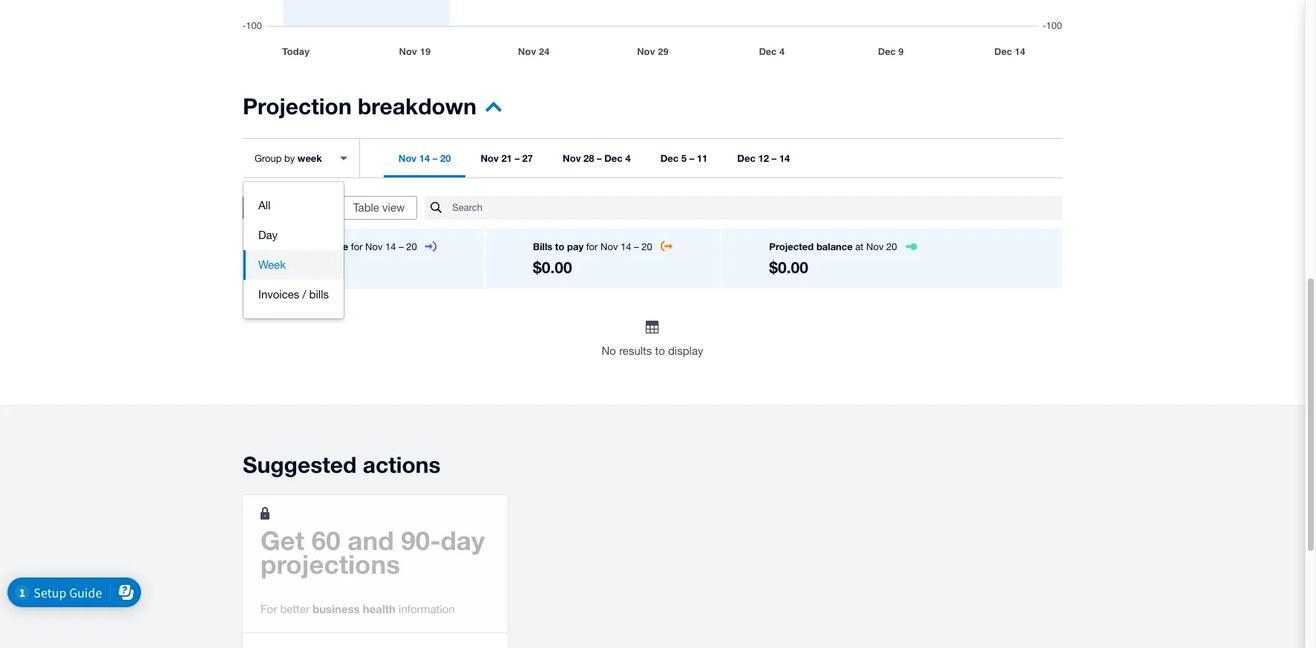 Task type: vqa. For each thing, say whether or not it's contained in the screenshot.
the leftmost PROJECTS
no



Task type: locate. For each thing, give the bounding box(es) containing it.
dec left 5
[[661, 152, 679, 164]]

–
[[433, 152, 438, 164], [515, 152, 520, 164], [597, 152, 602, 164], [689, 152, 694, 164], [772, 152, 777, 164], [399, 241, 404, 252], [634, 241, 639, 252]]

bills
[[309, 288, 329, 301]]

20 down breakdown
[[440, 152, 451, 164]]

all
[[258, 199, 271, 212]]

2 dec from the left
[[661, 152, 679, 164]]

20
[[440, 152, 451, 164], [406, 241, 417, 252], [642, 241, 652, 252], [886, 241, 897, 252]]

14 down view at the top left of page
[[385, 241, 396, 252]]

dec for dec 5 – 11
[[661, 152, 679, 164]]

/
[[302, 288, 306, 301]]

and
[[348, 525, 394, 556]]

all button
[[244, 191, 344, 221]]

dec left 12 in the right top of the page
[[737, 152, 756, 164]]

20 inside invoices due for nov 14 – 20 $0.00
[[406, 241, 417, 252]]

suggested actions
[[243, 451, 441, 478]]

1 for from the left
[[351, 241, 363, 252]]

for inside invoices due for nov 14 – 20 $0.00
[[351, 241, 363, 252]]

list box containing all
[[244, 182, 344, 319]]

$0.00 inside invoices due for nov 14 – 20 $0.00
[[290, 258, 329, 277]]

– for 11
[[689, 152, 694, 164]]

group
[[244, 182, 344, 319]]

view
[[382, 201, 405, 214]]

nov right due at the top left
[[365, 241, 383, 252]]

– right 21
[[515, 152, 520, 164]]

28
[[584, 152, 594, 164]]

4
[[625, 152, 631, 164]]

– down breakdown
[[433, 152, 438, 164]]

2 $0.00 from the left
[[533, 258, 572, 277]]

20 right pay
[[642, 241, 652, 252]]

get 60 and 90-day projections
[[261, 525, 485, 580]]

pay
[[567, 241, 584, 252]]

1 horizontal spatial dec
[[661, 152, 679, 164]]

list box
[[244, 182, 344, 319]]

– down view at the top left of page
[[399, 241, 404, 252]]

results
[[619, 344, 652, 357]]

0 horizontal spatial to
[[555, 241, 565, 252]]

3 dec from the left
[[737, 152, 756, 164]]

20 right at
[[886, 241, 897, 252]]

invoices inside button
[[258, 288, 299, 301]]

nov right pay
[[601, 241, 618, 252]]

for
[[351, 241, 363, 252], [586, 241, 598, 252]]

by
[[284, 153, 295, 164]]

dec for dec 12 – 14
[[737, 152, 756, 164]]

2 for from the left
[[586, 241, 598, 252]]

nov inside invoices due for nov 14 – 20 $0.00
[[365, 241, 383, 252]]

1 horizontal spatial for
[[586, 241, 598, 252]]

invoices left /
[[258, 288, 299, 301]]

2 horizontal spatial $0.00
[[769, 258, 808, 277]]

– right pay
[[634, 241, 639, 252]]

21
[[501, 152, 512, 164]]

business
[[313, 602, 360, 615]]

display
[[668, 344, 703, 357]]

week
[[298, 152, 322, 164]]

invoices left due at the top left
[[290, 241, 329, 252]]

for right due at the top left
[[351, 241, 363, 252]]

for right pay
[[586, 241, 598, 252]]

0 horizontal spatial for
[[351, 241, 363, 252]]

14
[[419, 152, 430, 164], [779, 152, 790, 164], [385, 241, 396, 252], [621, 241, 631, 252]]

– for dec
[[597, 152, 602, 164]]

invoices inside invoices due for nov 14 – 20 $0.00
[[290, 241, 329, 252]]

20 right due at the top left
[[406, 241, 417, 252]]

1 $0.00 from the left
[[290, 258, 329, 277]]

week button
[[244, 250, 344, 280]]

0 horizontal spatial $0.00
[[290, 258, 329, 277]]

nov inside bills to pay for nov 14 – 20 $0.00
[[601, 241, 618, 252]]

– for 20
[[433, 152, 438, 164]]

invoices
[[290, 241, 329, 252], [258, 288, 299, 301]]

60
[[312, 525, 341, 556]]

nov right at
[[866, 241, 884, 252]]

projection breakdown view option group
[[243, 196, 418, 220]]

to left pay
[[555, 241, 565, 252]]

nov 14 – 20
[[399, 152, 451, 164]]

day
[[441, 525, 485, 556]]

dec left 4
[[605, 152, 623, 164]]

20 inside projected balance at nov 20
[[886, 241, 897, 252]]

bills
[[533, 241, 553, 252]]

balance
[[817, 241, 853, 252]]

better
[[280, 603, 309, 615]]

– right 28
[[597, 152, 602, 164]]

– right 5
[[689, 152, 694, 164]]

1 dec from the left
[[605, 152, 623, 164]]

0 vertical spatial to
[[555, 241, 565, 252]]

2 horizontal spatial dec
[[737, 152, 756, 164]]

dec 12 – 14
[[737, 152, 790, 164]]

14 right 12 in the right top of the page
[[779, 152, 790, 164]]

$0.00
[[290, 258, 329, 277], [533, 258, 572, 277], [769, 258, 808, 277]]

group containing all
[[244, 182, 344, 319]]

to right results
[[655, 344, 665, 357]]

to
[[555, 241, 565, 252], [655, 344, 665, 357]]

– right 12 in the right top of the page
[[772, 152, 777, 164]]

1 vertical spatial to
[[655, 344, 665, 357]]

dec 5 – 11
[[661, 152, 708, 164]]

1 horizontal spatial $0.00
[[533, 258, 572, 277]]

$0.00 down bills at the left of the page
[[533, 258, 572, 277]]

14 right pay
[[621, 241, 631, 252]]

for inside bills to pay for nov 14 – 20 $0.00
[[586, 241, 598, 252]]

$0.00 down the projected
[[769, 258, 808, 277]]

week
[[258, 258, 286, 271]]

nov
[[399, 152, 417, 164], [481, 152, 499, 164], [563, 152, 581, 164], [365, 241, 383, 252], [601, 241, 618, 252], [866, 241, 884, 252]]

0 vertical spatial invoices
[[290, 241, 329, 252]]

table
[[353, 201, 379, 214]]

Search for a document search field
[[452, 195, 1062, 221]]

1 vertical spatial invoices
[[258, 288, 299, 301]]

group
[[255, 153, 282, 164]]

dec
[[605, 152, 623, 164], [661, 152, 679, 164], [737, 152, 756, 164]]

14 inside invoices due for nov 14 – 20 $0.00
[[385, 241, 396, 252]]

nov up view at the top left of page
[[399, 152, 417, 164]]

– inside invoices due for nov 14 – 20 $0.00
[[399, 241, 404, 252]]

no results to display
[[602, 344, 703, 357]]

$0.00 up /
[[290, 258, 329, 277]]

0 horizontal spatial dec
[[605, 152, 623, 164]]

projected
[[769, 241, 814, 252]]

nov left 28
[[563, 152, 581, 164]]

projected balance at nov 20
[[769, 241, 897, 252]]

12
[[758, 152, 769, 164]]



Task type: describe. For each thing, give the bounding box(es) containing it.
11
[[697, 152, 708, 164]]

– for 27
[[515, 152, 520, 164]]

day button
[[244, 221, 344, 250]]

projection
[[243, 93, 352, 120]]

information
[[399, 603, 455, 615]]

nov inside projected balance at nov 20
[[866, 241, 884, 252]]

to inside bills to pay for nov 14 – 20 $0.00
[[555, 241, 565, 252]]

nov 21 – 27
[[481, 152, 533, 164]]

projections
[[261, 548, 400, 580]]

group by week
[[255, 152, 322, 164]]

14 inside bills to pay for nov 14 – 20 $0.00
[[621, 241, 631, 252]]

suggested
[[243, 451, 357, 478]]

– inside bills to pay for nov 14 – 20 $0.00
[[634, 241, 639, 252]]

invoices / bills
[[258, 288, 329, 301]]

invoices / bills button
[[244, 280, 344, 310]]

27
[[522, 152, 533, 164]]

90-
[[401, 525, 441, 556]]

5
[[681, 152, 687, 164]]

get
[[261, 525, 304, 556]]

3 $0.00 from the left
[[769, 258, 808, 277]]

day
[[258, 229, 278, 241]]

invoices due for nov 14 – 20 $0.00
[[290, 241, 417, 277]]

– for 14
[[772, 152, 777, 164]]

$0.00 inside bills to pay for nov 14 – 20 $0.00
[[533, 258, 572, 277]]

projection breakdown button
[[243, 93, 502, 129]]

no
[[602, 344, 616, 357]]

for better business health information
[[261, 602, 455, 615]]

for
[[261, 603, 277, 615]]

health
[[363, 602, 396, 615]]

actions
[[363, 451, 441, 478]]

invoices for invoices / bills
[[258, 288, 299, 301]]

breakdown
[[358, 93, 477, 120]]

projection breakdown
[[243, 93, 477, 120]]

at
[[856, 241, 864, 252]]

nov left 21
[[481, 152, 499, 164]]

nov 28 – dec 4
[[563, 152, 631, 164]]

bills to pay for nov 14 – 20 $0.00
[[533, 241, 652, 277]]

1 horizontal spatial to
[[655, 344, 665, 357]]

invoices for invoices due for nov 14 – 20 $0.00
[[290, 241, 329, 252]]

due
[[331, 241, 348, 252]]

14 down breakdown
[[419, 152, 430, 164]]

table view
[[353, 201, 405, 214]]

20 inside bills to pay for nov 14 – 20 $0.00
[[642, 241, 652, 252]]



